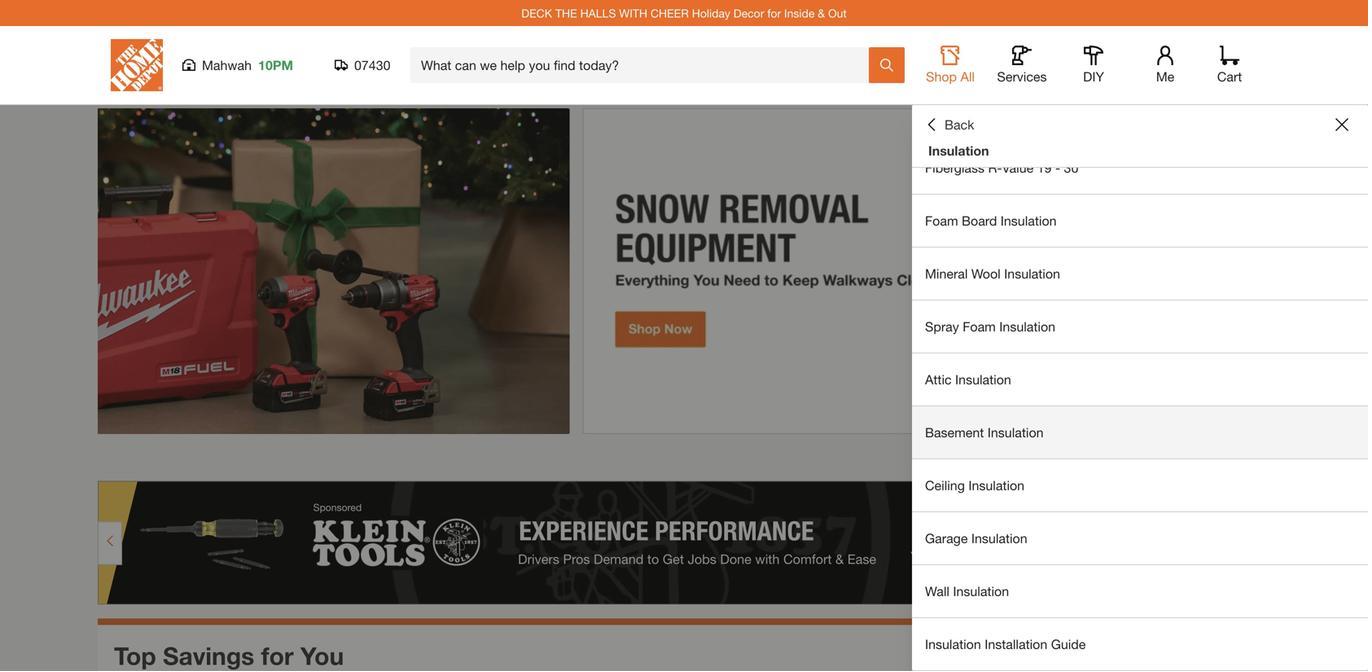 Task type: vqa. For each thing, say whether or not it's contained in the screenshot.
for
yes



Task type: describe. For each thing, give the bounding box(es) containing it.
me
[[1156, 69, 1175, 84]]

07430
[[354, 57, 390, 73]]

/
[[1215, 451, 1220, 468]]

30
[[1064, 160, 1079, 176]]

insulation installation guide
[[925, 636, 1086, 652]]

0 horizontal spatial foam
[[925, 213, 958, 228]]

1
[[1207, 451, 1215, 468]]

services button
[[996, 46, 1048, 85]]

insulation right wool
[[1004, 266, 1060, 281]]

wall
[[925, 584, 950, 599]]

wall insulation link
[[912, 565, 1368, 617]]

diy button
[[1068, 46, 1120, 85]]

foam board insulation
[[925, 213, 1057, 228]]

- for 30
[[1055, 160, 1060, 176]]

cheer
[[651, 6, 689, 20]]

fiberglass r-value 11 - 15 link
[[912, 89, 1368, 141]]

image for 30nov2023-hp-bau-mw44-45 image
[[0, 108, 1034, 434]]

board
[[962, 213, 997, 228]]

fiberglass for fiberglass r-value 19 - 30
[[925, 160, 985, 176]]

10pm
[[258, 57, 293, 73]]

wool
[[971, 266, 1001, 281]]

shop all button
[[924, 46, 976, 85]]

wall insulation
[[925, 584, 1009, 599]]

shop all
[[926, 69, 975, 84]]

ceiling insulation link
[[912, 459, 1368, 511]]

this is the first slide image
[[1179, 453, 1192, 466]]

drawer close image
[[1336, 118, 1349, 131]]

&
[[818, 6, 825, 20]]

mineral wool insulation
[[925, 266, 1060, 281]]

insulation right board
[[1001, 213, 1057, 228]]

value for 19
[[1002, 160, 1034, 176]]

deck the halls with cheer holiday decor for inside & out link
[[521, 6, 847, 20]]

decor
[[734, 6, 764, 20]]

out
[[828, 6, 847, 20]]

deck
[[521, 6, 552, 20]]

the
[[555, 6, 577, 20]]

spray foam insulation
[[925, 319, 1055, 334]]

insulation right garage
[[971, 531, 1027, 546]]

07430 button
[[335, 57, 391, 73]]

me button
[[1139, 46, 1191, 85]]

1 horizontal spatial for
[[767, 6, 781, 20]]

mineral wool insulation link
[[912, 248, 1368, 300]]

fiberglass r-value 11 - 15
[[925, 107, 1079, 123]]

insulation right ceiling
[[969, 478, 1025, 493]]

diy
[[1083, 69, 1104, 84]]

ceiling
[[925, 478, 965, 493]]

insulation right the basement at the bottom of page
[[988, 425, 1044, 440]]

attic insulation link
[[912, 353, 1368, 406]]

cart link
[[1212, 46, 1248, 85]]

attic insulation
[[925, 372, 1011, 387]]

fiberglass r-value 19 - 30 link
[[912, 142, 1368, 194]]

services
[[997, 69, 1047, 84]]

mahwah 10pm
[[202, 57, 293, 73]]

garage insulation
[[925, 531, 1027, 546]]

1 / 5
[[1207, 451, 1228, 468]]

insulation down wall insulation at the bottom of the page
[[925, 636, 981, 652]]



Task type: locate. For each thing, give the bounding box(es) containing it.
1 vertical spatial for
[[261, 641, 294, 670]]

r- for 19
[[988, 160, 1002, 176]]

fiberglass
[[925, 107, 985, 123], [925, 160, 985, 176]]

0 vertical spatial for
[[767, 6, 781, 20]]

all
[[961, 69, 975, 84]]

back button
[[925, 116, 974, 133]]

insulation right wall
[[953, 584, 1009, 599]]

1 vertical spatial -
[[1055, 160, 1060, 176]]

back
[[945, 117, 974, 132]]

0 vertical spatial -
[[1055, 107, 1060, 123]]

insulation installation guide link
[[912, 618, 1368, 670]]

installation
[[985, 636, 1048, 652]]

r- right back
[[988, 107, 1002, 123]]

for
[[767, 6, 781, 20], [261, 641, 294, 670]]

0 vertical spatial r-
[[988, 107, 1002, 123]]

basement
[[925, 425, 984, 440]]

-
[[1055, 107, 1060, 123], [1055, 160, 1060, 176]]

garage insulation link
[[912, 512, 1368, 564]]

halls
[[580, 6, 616, 20]]

0 horizontal spatial for
[[261, 641, 294, 670]]

insulation down back
[[928, 143, 989, 158]]

feedback link image
[[1346, 275, 1368, 363]]

5
[[1220, 451, 1228, 468]]

fiberglass for fiberglass r-value 11 - 15
[[925, 107, 985, 123]]

foam board insulation link
[[912, 195, 1368, 247]]

- left 30
[[1055, 160, 1060, 176]]

0 vertical spatial foam
[[925, 213, 958, 228]]

0 vertical spatial fiberglass
[[925, 107, 985, 123]]

1 fiberglass from the top
[[925, 107, 985, 123]]

guide
[[1051, 636, 1086, 652]]

r-
[[988, 107, 1002, 123], [988, 160, 1002, 176]]

2 fiberglass from the top
[[925, 160, 985, 176]]

1 vertical spatial fiberglass
[[925, 160, 985, 176]]

value left "11"
[[1002, 107, 1034, 123]]

spray
[[925, 319, 959, 334]]

foam left board
[[925, 213, 958, 228]]

19
[[1037, 160, 1052, 176]]

for left 'inside'
[[767, 6, 781, 20]]

with
[[619, 6, 647, 20]]

1 value from the top
[[1002, 107, 1034, 123]]

mahwah
[[202, 57, 252, 73]]

top
[[114, 641, 156, 670]]

garage
[[925, 531, 968, 546]]

next slide image
[[1243, 453, 1256, 466]]

1 - from the top
[[1055, 107, 1060, 123]]

basement insulation
[[925, 425, 1044, 440]]

11
[[1037, 107, 1052, 123]]

foam
[[925, 213, 958, 228], [963, 319, 996, 334]]

value
[[1002, 107, 1034, 123], [1002, 160, 1034, 176]]

fiberglass r-value 19 - 30
[[925, 160, 1079, 176]]

2 r- from the top
[[988, 160, 1002, 176]]

deck the halls with cheer holiday decor for inside & out
[[521, 6, 847, 20]]

value left 19
[[1002, 160, 1034, 176]]

0 vertical spatial value
[[1002, 107, 1034, 123]]

holiday
[[692, 6, 730, 20]]

fiberglass down shop all
[[925, 107, 985, 123]]

1 vertical spatial value
[[1002, 160, 1034, 176]]

insulation right attic
[[955, 372, 1011, 387]]

What can we help you find today? search field
[[421, 48, 868, 82]]

2 value from the top
[[1002, 160, 1034, 176]]

attic
[[925, 372, 952, 387]]

savings
[[163, 641, 254, 670]]

the home depot logo image
[[111, 39, 163, 91]]

you
[[300, 641, 344, 670]]

1 r- from the top
[[988, 107, 1002, 123]]

insulation down mineral wool insulation on the top right of the page
[[999, 319, 1055, 334]]

mineral
[[925, 266, 968, 281]]

image for snow removal equipment everything you need to keep walkways clear image
[[1047, 108, 1368, 434]]

spray foam insulation link
[[912, 301, 1368, 353]]

1 vertical spatial foam
[[963, 319, 996, 334]]

ceiling insulation
[[925, 478, 1025, 493]]

insulation
[[928, 143, 989, 158], [1001, 213, 1057, 228], [1004, 266, 1060, 281], [999, 319, 1055, 334], [955, 372, 1011, 387], [988, 425, 1044, 440], [969, 478, 1025, 493], [971, 531, 1027, 546], [953, 584, 1009, 599], [925, 636, 981, 652]]

foam right spray
[[963, 319, 996, 334]]

r- for 11
[[988, 107, 1002, 123]]

cart
[[1217, 69, 1242, 84]]

top savings for you
[[114, 641, 344, 670]]

fiberglass down back
[[925, 160, 985, 176]]

- for 15
[[1055, 107, 1060, 123]]

r- left 19
[[988, 160, 1002, 176]]

for left the you
[[261, 641, 294, 670]]

shop
[[926, 69, 957, 84]]

- left 15
[[1055, 107, 1060, 123]]

basement insulation link
[[912, 406, 1368, 459]]

1 vertical spatial r-
[[988, 160, 1002, 176]]

15
[[1064, 107, 1079, 123]]

inside
[[784, 6, 815, 20]]

value for 11
[[1002, 107, 1034, 123]]

2 - from the top
[[1055, 160, 1060, 176]]

1 horizontal spatial foam
[[963, 319, 996, 334]]



